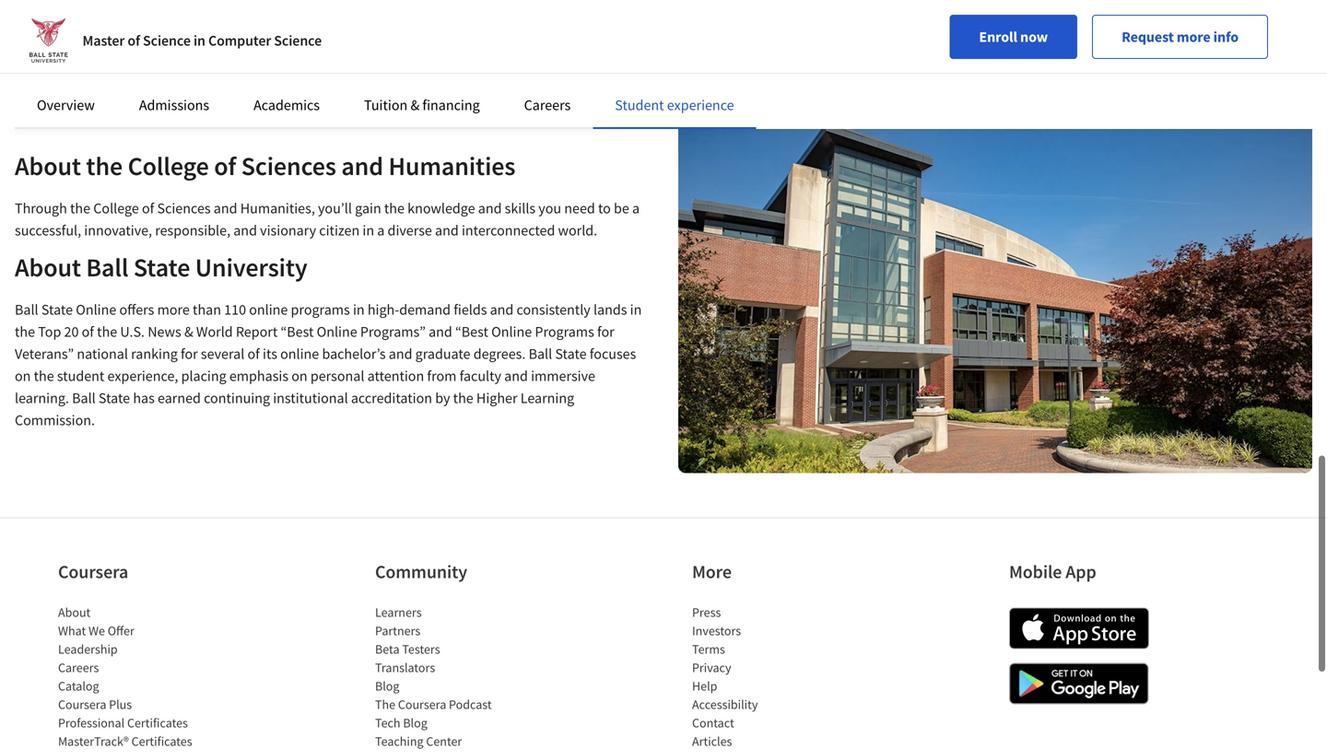 Task type: locate. For each thing, give the bounding box(es) containing it.
science right computer
[[274, 31, 322, 50]]

careers inside about what we offer leadership careers catalog coursera plus professional certificates
[[58, 660, 99, 676]]

list item down professional certificates link
[[58, 733, 215, 750]]

science
[[143, 31, 191, 50], [274, 31, 322, 50]]

0 vertical spatial about
[[15, 150, 81, 182]]

sciences inside through the college of sciences and humanities, you'll gain the knowledge and skills you need to be a successful, innovative, responsible, and visionary citizen in a diverse and interconnected world.
[[157, 199, 211, 217]]

ball up top
[[15, 300, 38, 319]]

the up innovative, in the left of the page
[[86, 150, 123, 182]]

0 horizontal spatial list item
[[58, 733, 215, 750]]

ball state university logo image
[[30, 18, 68, 63]]

ball up "immersive"
[[529, 345, 552, 363]]

coursera inside learners partners beta testers translators blog the coursera podcast tech blog
[[398, 697, 446, 713]]

list item
[[58, 733, 215, 750], [375, 733, 532, 750], [692, 733, 849, 750]]

and up interconnected on the left top of the page
[[478, 199, 502, 217]]

student experience
[[615, 96, 734, 114]]

more inside ball state online offers more than 110 online programs in high-demand fields and consistently lands in the top 20 of the u.s. news & world report "best online programs" and "best online programs for veterans" national ranking for several of its online bachelor's and graduate degrees. ball state focuses on the student experience, placing emphasis on personal attention from faculty and immersive learning. ball state has earned continuing institutional accreditation by the higher learning commission.
[[157, 300, 190, 319]]

humanities
[[389, 150, 516, 182]]

in left computer
[[194, 31, 206, 50]]

2 horizontal spatial list item
[[692, 733, 849, 750]]

about up what
[[58, 604, 91, 621]]

on up "learning."
[[15, 367, 31, 385]]

the right by
[[453, 389, 474, 407]]

a right be
[[632, 199, 640, 217]]

1 vertical spatial careers link
[[58, 660, 99, 676]]

through
[[15, 199, 67, 217]]

1 horizontal spatial careers
[[524, 96, 571, 114]]

you
[[539, 199, 562, 217]]

1 vertical spatial careers
[[58, 660, 99, 676]]

0 horizontal spatial a
[[377, 221, 385, 240]]

successful,
[[15, 221, 81, 240]]

2 list item from the left
[[375, 733, 532, 750]]

online up report
[[249, 300, 288, 319]]

1 horizontal spatial science
[[274, 31, 322, 50]]

& inside ball state online offers more than 110 online programs in high-demand fields and consistently lands in the top 20 of the u.s. news & world report "best online programs" and "best online programs for veterans" national ranking for several of its online bachelor's and graduate degrees. ball state focuses on the student experience, placing emphasis on personal attention from faculty and immersive learning. ball state has earned continuing institutional accreditation by the higher learning commission.
[[184, 323, 193, 341]]

0 horizontal spatial science
[[143, 31, 191, 50]]

online
[[249, 300, 288, 319], [280, 345, 319, 363]]

ball
[[86, 251, 129, 283], [15, 300, 38, 319], [529, 345, 552, 363], [72, 389, 96, 407]]

0 vertical spatial careers
[[524, 96, 571, 114]]

1 science from the left
[[143, 31, 191, 50]]

0 horizontal spatial sciences
[[157, 199, 211, 217]]

college down admissions 'link'
[[128, 150, 209, 182]]

for up placing
[[181, 345, 198, 363]]

blog up "the" on the bottom left of the page
[[375, 678, 400, 695]]

experience,
[[107, 367, 178, 385]]

college inside through the college of sciences and humanities, you'll gain the knowledge and skills you need to be a successful, innovative, responsible, and visionary citizen in a diverse and interconnected world.
[[93, 199, 139, 217]]

1 on from the left
[[15, 367, 31, 385]]

focuses
[[590, 345, 636, 363]]

1 vertical spatial &
[[184, 323, 193, 341]]

sciences for humanities
[[241, 150, 336, 182]]

1 horizontal spatial more
[[1177, 28, 1211, 46]]

for down lands
[[597, 323, 615, 341]]

the left top
[[15, 323, 35, 341]]

in inside through the college of sciences and humanities, you'll gain the knowledge and skills you need to be a successful, innovative, responsible, and visionary citizen in a diverse and interconnected world.
[[363, 221, 374, 240]]

faculty
[[460, 367, 502, 385]]

list containing learners
[[375, 603, 532, 750]]

blog
[[375, 678, 400, 695], [403, 715, 428, 732]]

science right master at the top of page
[[143, 31, 191, 50]]

in down gain at left
[[363, 221, 374, 240]]

testers
[[402, 641, 440, 658]]

u.s.
[[120, 323, 145, 341]]

coursera up tech blog link
[[398, 697, 446, 713]]

& right "news"
[[184, 323, 193, 341]]

ball state online offers more than 110 online programs in high-demand fields and consistently lands in the top 20 of the u.s. news & world report "best online programs" and "best online programs for veterans" national ranking for several of its online bachelor's and graduate degrees. ball state focuses on the student experience, placing emphasis on personal attention from faculty and immersive learning. ball state has earned continuing institutional accreditation by the higher learning commission.
[[15, 300, 642, 429]]

1 vertical spatial a
[[377, 221, 385, 240]]

2 science from the left
[[274, 31, 322, 50]]

institutional
[[273, 389, 348, 407]]

&
[[411, 96, 420, 114], [184, 323, 193, 341]]

careers link up catalog link
[[58, 660, 99, 676]]

1 vertical spatial sciences
[[157, 199, 211, 217]]

careers left student
[[524, 96, 571, 114]]

more
[[1177, 28, 1211, 46], [157, 300, 190, 319]]

master of science in computer science
[[83, 31, 322, 50]]

privacy link
[[692, 660, 732, 676]]

1 horizontal spatial a
[[632, 199, 640, 217]]

online up degrees.
[[491, 323, 532, 341]]

list item down podcast
[[375, 733, 532, 750]]

1 vertical spatial more
[[157, 300, 190, 319]]

community
[[375, 561, 467, 584]]

online up 20
[[76, 300, 116, 319]]

college for about
[[128, 150, 209, 182]]

responsible,
[[155, 221, 231, 240]]

about
[[15, 150, 81, 182], [15, 251, 81, 283], [58, 604, 91, 621]]

1 vertical spatial about
[[15, 251, 81, 283]]

of up innovative, in the left of the page
[[142, 199, 154, 217]]

1 vertical spatial college
[[93, 199, 139, 217]]

1 list item from the left
[[58, 733, 215, 750]]

2 vertical spatial about
[[58, 604, 91, 621]]

programs
[[535, 323, 594, 341]]

learners partners beta testers translators blog the coursera podcast tech blog
[[375, 604, 492, 732]]

tuition & financing
[[364, 96, 480, 114]]

1 horizontal spatial list item
[[375, 733, 532, 750]]

earned
[[158, 389, 201, 407]]

0 horizontal spatial careers
[[58, 660, 99, 676]]

offer
[[108, 623, 134, 639]]

learning
[[521, 389, 575, 407]]

& right tuition
[[411, 96, 420, 114]]

list
[[58, 603, 215, 750], [375, 603, 532, 750], [692, 603, 849, 750]]

1 horizontal spatial "best
[[455, 323, 489, 341]]

about for about ball state university
[[15, 251, 81, 283]]

catalog link
[[58, 678, 99, 695]]

about down successful,
[[15, 251, 81, 283]]

sciences
[[241, 150, 336, 182], [157, 199, 211, 217]]

continuing
[[204, 389, 270, 407]]

20
[[64, 323, 79, 341]]

state left has
[[99, 389, 130, 407]]

blog down "the coursera podcast" link
[[403, 715, 428, 732]]

college for through
[[93, 199, 139, 217]]

1 horizontal spatial &
[[411, 96, 420, 114]]

leadership
[[58, 641, 118, 658]]

0 horizontal spatial on
[[15, 367, 31, 385]]

1 horizontal spatial blog
[[403, 715, 428, 732]]

a down gain at left
[[377, 221, 385, 240]]

ranking
[[131, 345, 178, 363]]

more left the info
[[1177, 28, 1211, 46]]

coursera down catalog on the bottom left of page
[[58, 697, 106, 713]]

1 horizontal spatial sciences
[[241, 150, 336, 182]]

0 horizontal spatial blog
[[375, 678, 400, 695]]

investors
[[692, 623, 741, 639]]

of
[[128, 31, 140, 50], [214, 150, 236, 182], [142, 199, 154, 217], [82, 323, 94, 341], [248, 345, 260, 363]]

and up graduate
[[429, 323, 452, 341]]

careers link
[[524, 96, 571, 114], [58, 660, 99, 676]]

online down the programs
[[317, 323, 357, 341]]

tuition & financing link
[[364, 96, 480, 114]]

1 horizontal spatial careers link
[[524, 96, 571, 114]]

0 horizontal spatial for
[[181, 345, 198, 363]]

help
[[692, 678, 718, 695]]

0 horizontal spatial more
[[157, 300, 190, 319]]

coursera plus link
[[58, 697, 132, 713]]

0 horizontal spatial &
[[184, 323, 193, 341]]

gain
[[355, 199, 381, 217]]

contact
[[692, 715, 735, 732]]

a
[[632, 199, 640, 217], [377, 221, 385, 240]]

request more info
[[1122, 28, 1239, 46]]

to
[[598, 199, 611, 217]]

list item down accessibility
[[692, 733, 849, 750]]

coursera for coursera
[[58, 697, 106, 713]]

list for coursera
[[58, 603, 215, 750]]

0 vertical spatial careers link
[[524, 96, 571, 114]]

0 vertical spatial college
[[128, 150, 209, 182]]

list containing press
[[692, 603, 849, 750]]

2 horizontal spatial list
[[692, 603, 849, 750]]

1 horizontal spatial list
[[375, 603, 532, 750]]

0 vertical spatial sciences
[[241, 150, 336, 182]]

national
[[77, 345, 128, 363]]

coursera inside about what we offer leadership careers catalog coursera plus professional certificates
[[58, 697, 106, 713]]

about up "through"
[[15, 150, 81, 182]]

the
[[375, 697, 396, 713]]

3 list item from the left
[[692, 733, 849, 750]]

enroll
[[979, 28, 1018, 46]]

ball down innovative, in the left of the page
[[86, 251, 129, 283]]

what
[[58, 623, 86, 639]]

sciences up responsible,
[[157, 199, 211, 217]]

2 list from the left
[[375, 603, 532, 750]]

careers link left student
[[524, 96, 571, 114]]

diverse
[[388, 221, 432, 240]]

emphasis
[[229, 367, 289, 385]]

programs
[[291, 300, 350, 319]]

2 "best from the left
[[455, 323, 489, 341]]

state
[[134, 251, 190, 283], [41, 300, 73, 319], [555, 345, 587, 363], [99, 389, 130, 407]]

more up "news"
[[157, 300, 190, 319]]

certificates
[[127, 715, 188, 732]]

online right its
[[280, 345, 319, 363]]

university
[[195, 251, 308, 283]]

0 vertical spatial more
[[1177, 28, 1211, 46]]

press investors terms privacy help accessibility contact
[[692, 604, 758, 732]]

sciences up humanities,
[[241, 150, 336, 182]]

of right 20
[[82, 323, 94, 341]]

"best down 'fields'
[[455, 323, 489, 341]]

on up institutional
[[292, 367, 308, 385]]

3 list from the left
[[692, 603, 849, 750]]

learners link
[[375, 604, 422, 621]]

1 horizontal spatial online
[[317, 323, 357, 341]]

leadership link
[[58, 641, 118, 658]]

1 horizontal spatial on
[[292, 367, 308, 385]]

careers up catalog link
[[58, 660, 99, 676]]

for
[[597, 323, 615, 341], [181, 345, 198, 363]]

list containing about
[[58, 603, 215, 750]]

contact link
[[692, 715, 735, 732]]

state down responsible,
[[134, 251, 190, 283]]

and down knowledge in the top of the page
[[435, 221, 459, 240]]

about ball state university
[[15, 251, 308, 283]]

1 list from the left
[[58, 603, 215, 750]]

has
[[133, 389, 155, 407]]

0 vertical spatial for
[[597, 323, 615, 341]]

college up innovative, in the left of the page
[[93, 199, 139, 217]]

"best down the programs
[[281, 323, 314, 341]]

offers
[[119, 300, 154, 319]]

0 horizontal spatial "best
[[281, 323, 314, 341]]

attention
[[368, 367, 424, 385]]

admissions
[[139, 96, 209, 114]]

1 vertical spatial for
[[181, 345, 198, 363]]

innovative,
[[84, 221, 152, 240]]

be
[[614, 199, 630, 217]]

0 horizontal spatial list
[[58, 603, 215, 750]]

info
[[1214, 28, 1239, 46]]

app
[[1066, 561, 1097, 584]]

the up successful,
[[70, 199, 90, 217]]



Task type: describe. For each thing, give the bounding box(es) containing it.
list item for more
[[692, 733, 849, 750]]

accessibility link
[[692, 697, 758, 713]]

tuition
[[364, 96, 408, 114]]

ball down student
[[72, 389, 96, 407]]

about what we offer leadership careers catalog coursera plus professional certificates
[[58, 604, 188, 732]]

list item for coursera
[[58, 733, 215, 750]]

press link
[[692, 604, 721, 621]]

immersive
[[531, 367, 596, 385]]

admissions link
[[139, 96, 209, 114]]

about inside about what we offer leadership careers catalog coursera plus professional certificates
[[58, 604, 91, 621]]

1 vertical spatial online
[[280, 345, 319, 363]]

interconnected
[[462, 221, 555, 240]]

list item for community
[[375, 733, 532, 750]]

demand
[[399, 300, 451, 319]]

2 horizontal spatial online
[[491, 323, 532, 341]]

and down degrees.
[[504, 367, 528, 385]]

and up responsible,
[[214, 199, 237, 217]]

lands
[[594, 300, 627, 319]]

placing
[[181, 367, 226, 385]]

commission.
[[15, 411, 95, 429]]

than
[[193, 300, 221, 319]]

top
[[38, 323, 61, 341]]

download on the app store image
[[1010, 608, 1150, 650]]

investors link
[[692, 623, 741, 639]]

blog link
[[375, 678, 400, 695]]

overview
[[37, 96, 95, 114]]

learning.
[[15, 389, 69, 407]]

state up top
[[41, 300, 73, 319]]

its
[[263, 345, 277, 363]]

privacy
[[692, 660, 732, 676]]

and up attention
[[389, 345, 413, 363]]

of up responsible,
[[214, 150, 236, 182]]

2 on from the left
[[292, 367, 308, 385]]

get it on google play image
[[1010, 663, 1150, 705]]

translators
[[375, 660, 435, 676]]

0 vertical spatial &
[[411, 96, 420, 114]]

coursera up about 'link' on the left of the page
[[58, 561, 128, 584]]

about link
[[58, 604, 91, 621]]

request
[[1122, 28, 1174, 46]]

of left its
[[248, 345, 260, 363]]

beta testers link
[[375, 641, 440, 658]]

0 horizontal spatial careers link
[[58, 660, 99, 676]]

financing
[[423, 96, 480, 114]]

enroll now button
[[950, 15, 1078, 59]]

0 vertical spatial a
[[632, 199, 640, 217]]

student
[[57, 367, 105, 385]]

in right lands
[[630, 300, 642, 319]]

experience
[[667, 96, 734, 114]]

we
[[89, 623, 105, 639]]

professional
[[58, 715, 125, 732]]

in left high-
[[353, 300, 365, 319]]

programs"
[[360, 323, 426, 341]]

catalog
[[58, 678, 99, 695]]

learners
[[375, 604, 422, 621]]

mobile app
[[1010, 561, 1097, 584]]

the down veterans"
[[34, 367, 54, 385]]

the coursera podcast link
[[375, 697, 492, 713]]

enroll now
[[979, 28, 1048, 46]]

fields
[[454, 300, 487, 319]]

student
[[615, 96, 664, 114]]

the right gain at left
[[384, 199, 405, 217]]

coursera for community
[[398, 697, 446, 713]]

report
[[236, 323, 278, 341]]

of right master at the top of page
[[128, 31, 140, 50]]

academics link
[[254, 96, 320, 114]]

terms
[[692, 641, 725, 658]]

through the college of sciences and humanities, you'll gain the knowledge and skills you need to be a successful, innovative, responsible, and visionary citizen in a diverse and interconnected world.
[[15, 199, 640, 240]]

personal
[[311, 367, 365, 385]]

bachelor's
[[322, 345, 386, 363]]

several
[[201, 345, 245, 363]]

list for more
[[692, 603, 849, 750]]

high-
[[368, 300, 399, 319]]

and up gain at left
[[341, 150, 383, 182]]

plus
[[109, 697, 132, 713]]

degrees.
[[474, 345, 526, 363]]

0 horizontal spatial online
[[76, 300, 116, 319]]

sciences for humanities,
[[157, 199, 211, 217]]

press
[[692, 604, 721, 621]]

beta
[[375, 641, 400, 658]]

student experience link
[[615, 96, 734, 114]]

list for community
[[375, 603, 532, 750]]

1 horizontal spatial for
[[597, 323, 615, 341]]

more inside 'button'
[[1177, 28, 1211, 46]]

0 vertical spatial blog
[[375, 678, 400, 695]]

about the college of sciences and humanities
[[15, 150, 516, 182]]

0 vertical spatial online
[[249, 300, 288, 319]]

accreditation
[[351, 389, 432, 407]]

help link
[[692, 678, 718, 695]]

news
[[148, 323, 181, 341]]

partners link
[[375, 623, 421, 639]]

and right 'fields'
[[490, 300, 514, 319]]

now
[[1021, 28, 1048, 46]]

and up university
[[233, 221, 257, 240]]

skills
[[505, 199, 536, 217]]

the up national
[[97, 323, 117, 341]]

translators link
[[375, 660, 435, 676]]

professional certificates link
[[58, 715, 188, 732]]

110
[[224, 300, 246, 319]]

need
[[564, 199, 595, 217]]

about for about the college of sciences and humanities
[[15, 150, 81, 182]]

1 "best from the left
[[281, 323, 314, 341]]

higher
[[477, 389, 518, 407]]

terms link
[[692, 641, 725, 658]]

what we offer link
[[58, 623, 134, 639]]

you'll
[[318, 199, 352, 217]]

state down programs
[[555, 345, 587, 363]]

1 vertical spatial blog
[[403, 715, 428, 732]]

of inside through the college of sciences and humanities, you'll gain the knowledge and skills you need to be a successful, innovative, responsible, and visionary citizen in a diverse and interconnected world.
[[142, 199, 154, 217]]



Task type: vqa. For each thing, say whether or not it's contained in the screenshot.


